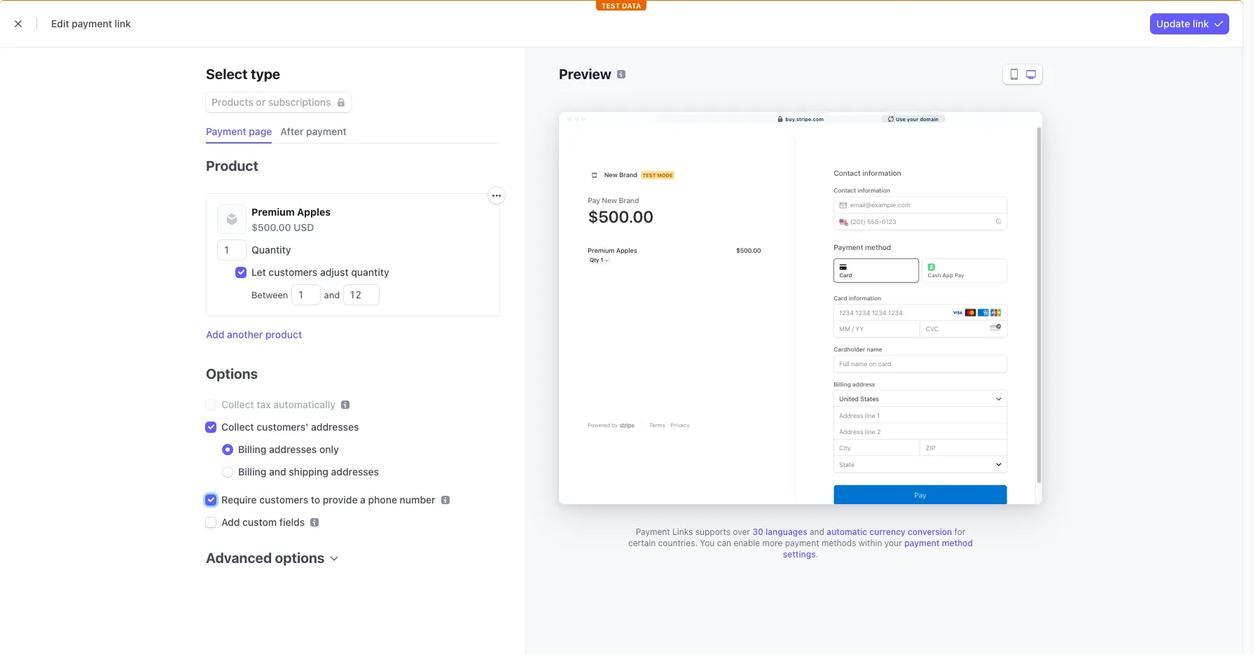 Task type: describe. For each thing, give the bounding box(es) containing it.
add another product
[[206, 329, 302, 340]]

fields
[[279, 516, 305, 528]]

use
[[896, 116, 906, 122]]

payment page
[[206, 125, 272, 137]]

billing for billing addresses only
[[238, 443, 266, 455]]

select
[[206, 66, 248, 82]]

adjust
[[320, 266, 349, 278]]

customers'
[[257, 421, 308, 433]]

1 link from the left
[[115, 18, 131, 29]]

balances link
[[164, 36, 220, 53]]

phone
[[368, 494, 397, 506]]

require customers to provide a phone number
[[221, 494, 435, 506]]

payment for payment links supports over 30 languages and automatic currency conversion
[[636, 527, 670, 537]]

products for products or subscriptions
[[212, 96, 253, 108]]

automatically
[[273, 399, 336, 410]]

Quantity number field
[[218, 240, 246, 260]]

billing and shipping addresses
[[238, 466, 379, 478]]

new
[[83, 11, 101, 21]]

link inside button
[[1193, 18, 1209, 29]]

.
[[816, 549, 818, 560]]

payment method settings link
[[783, 538, 973, 560]]

automatic currency conversion link
[[827, 527, 952, 537]]

payment page tab panel
[[195, 144, 505, 588]]

customers for require
[[259, 494, 308, 506]]

options
[[206, 366, 258, 382]]

developers
[[1019, 39, 1071, 50]]

collect tax automatically
[[221, 399, 336, 410]]

30
[[753, 527, 763, 537]]

collect for collect customers' addresses
[[221, 421, 254, 433]]

shipping
[[289, 466, 329, 478]]

advanced options button
[[200, 541, 339, 568]]

require
[[221, 494, 257, 506]]

svg image
[[492, 192, 501, 200]]

new brand
[[83, 11, 127, 21]]

products link
[[290, 36, 346, 53]]

another
[[227, 329, 263, 340]]

customers for let
[[269, 266, 318, 278]]

for
[[954, 527, 965, 537]]

$500.00
[[251, 221, 291, 233]]

customers link
[[223, 36, 287, 53]]

page
[[249, 125, 272, 137]]

test data
[[601, 60, 641, 68]]

payments
[[109, 39, 154, 50]]

edit payment link
[[51, 18, 131, 29]]

customers
[[230, 39, 280, 50]]

can
[[717, 538, 731, 548]]

products for products
[[297, 39, 339, 50]]

type
[[251, 66, 280, 82]]

use your domain
[[896, 116, 939, 122]]

products or subscriptions
[[212, 96, 331, 108]]

languages
[[766, 527, 807, 537]]

payment for payment page
[[206, 125, 246, 137]]

payment method settings
[[783, 538, 973, 560]]

more button
[[503, 36, 555, 53]]

settings
[[783, 549, 816, 560]]

2 vertical spatial and
[[810, 527, 824, 537]]

payment inside button
[[306, 125, 347, 137]]

custom
[[242, 516, 277, 528]]

after payment
[[280, 125, 347, 137]]

add another product button
[[206, 328, 302, 342]]

test mode
[[1086, 39, 1135, 50]]

preview
[[559, 66, 611, 82]]

connect
[[454, 39, 493, 50]]

conversion
[[908, 527, 952, 537]]

between
[[251, 289, 291, 301]]

or
[[256, 96, 266, 108]]

countries.
[[658, 538, 698, 548]]

methods
[[822, 538, 856, 548]]

quantity
[[351, 266, 389, 278]]

number
[[400, 494, 435, 506]]

domain
[[920, 116, 939, 122]]

premium apples $500.00 usd
[[251, 206, 331, 233]]

1 vertical spatial and
[[269, 466, 286, 478]]



Task type: vqa. For each thing, say whether or not it's contained in the screenshot.
Notifications image
no



Task type: locate. For each thing, give the bounding box(es) containing it.
2 vertical spatial billing
[[238, 466, 266, 478]]

addresses down collect customers' addresses
[[269, 443, 317, 455]]

enable
[[734, 538, 760, 548]]

1 vertical spatial collect
[[221, 421, 254, 433]]

use your domain button
[[881, 115, 946, 123]]

1 vertical spatial your
[[885, 538, 902, 548]]

billing for billing and shipping addresses
[[238, 466, 266, 478]]

and down billing addresses only
[[269, 466, 286, 478]]

billing
[[356, 39, 384, 50], [238, 443, 266, 455], [238, 466, 266, 478]]

addresses up a on the bottom of page
[[331, 466, 379, 478]]

link right update
[[1193, 18, 1209, 29]]

1 horizontal spatial and
[[322, 289, 342, 301]]

1 vertical spatial customers
[[259, 494, 308, 506]]

Minimum adjustable quantity number field
[[292, 285, 320, 305]]

0 vertical spatial your
[[907, 116, 918, 122]]

2 vertical spatial addresses
[[331, 466, 379, 478]]

payment page button
[[200, 120, 280, 144]]

0 vertical spatial products
[[297, 39, 339, 50]]

collect left customers'
[[221, 421, 254, 433]]

0 horizontal spatial products
[[212, 96, 253, 108]]

tax
[[257, 399, 271, 410]]

product
[[265, 329, 302, 340]]

and up .
[[810, 527, 824, 537]]

payment up certain
[[636, 527, 670, 537]]

1 vertical spatial addresses
[[269, 443, 317, 455]]

payment link settings tab list
[[200, 120, 500, 144]]

1 vertical spatial add
[[221, 516, 240, 528]]

payment
[[72, 18, 112, 29], [306, 125, 347, 137], [785, 538, 819, 548], [904, 538, 940, 548]]

billing down customers'
[[238, 443, 266, 455]]

billing for billing
[[356, 39, 384, 50]]

reports link
[[394, 36, 444, 53]]

products left or
[[212, 96, 253, 108]]

reports
[[401, 39, 437, 50]]

create button
[[977, 7, 1035, 24]]

0 vertical spatial add
[[206, 329, 224, 340]]

payment inside payment method settings
[[904, 538, 940, 548]]

1 collect from the top
[[221, 399, 254, 410]]

products or subscriptions button
[[206, 90, 351, 112]]

1 vertical spatial payment
[[636, 527, 670, 537]]

after payment button
[[275, 120, 355, 144]]

for certain countries. you can enable more payment methods within your
[[628, 527, 965, 548]]

products inside button
[[212, 96, 253, 108]]

usd
[[294, 221, 314, 233]]

apples
[[297, 206, 331, 218]]

30 languages link
[[753, 527, 807, 537]]

collect left "tax" at left bottom
[[221, 399, 254, 410]]

billing up require at the bottom of the page
[[238, 466, 266, 478]]

premium
[[251, 206, 295, 218]]

your inside for certain countries. you can enable more payment methods within your
[[885, 538, 902, 548]]

more
[[510, 39, 534, 50]]

method
[[942, 538, 973, 548]]

billing inside billing link
[[356, 39, 384, 50]]

supports
[[695, 527, 731, 537]]

products left billing link
[[297, 39, 339, 50]]

automatic
[[827, 527, 867, 537]]

add custom fields
[[221, 516, 305, 528]]

product
[[206, 158, 258, 174]]

link up 'payments'
[[115, 18, 131, 29]]

you
[[700, 538, 715, 548]]

test
[[601, 60, 620, 68]]

customers up minimum adjustable quantity number field
[[269, 266, 318, 278]]

payments link
[[102, 36, 161, 53]]

update
[[1156, 18, 1190, 29]]

provide
[[323, 494, 358, 506]]

more
[[762, 538, 783, 548]]

home link
[[57, 36, 99, 53]]

create
[[986, 10, 1013, 20]]

balances
[[171, 39, 213, 50]]

add inside button
[[206, 329, 224, 340]]

within
[[859, 538, 882, 548]]

update link button
[[1151, 13, 1229, 34]]

after
[[280, 125, 304, 137]]

payments element
[[57, 0, 184, 654]]

0 vertical spatial collect
[[221, 399, 254, 410]]

0 horizontal spatial link
[[115, 18, 131, 29]]

0 horizontal spatial payment
[[206, 125, 246, 137]]

customers up fields at the bottom of the page
[[259, 494, 308, 506]]

1 horizontal spatial your
[[907, 116, 918, 122]]

payment inside for certain countries. you can enable more payment methods within your
[[785, 538, 819, 548]]

connect link
[[447, 36, 500, 53]]

2 link from the left
[[1193, 18, 1209, 29]]

quantity
[[251, 244, 291, 256]]

let
[[251, 266, 266, 278]]

None search field
[[435, 7, 779, 24]]

billing left 'reports'
[[356, 39, 384, 50]]

your down the automatic currency conversion link
[[885, 538, 902, 548]]

Maximum adjustable quantity number field
[[344, 285, 379, 305]]

developers link
[[1012, 36, 1078, 53]]

2 horizontal spatial and
[[810, 527, 824, 537]]

billing link
[[349, 36, 391, 53]]

1 horizontal spatial link
[[1193, 18, 1209, 29]]

new brand button
[[57, 6, 141, 25]]

addresses
[[311, 421, 359, 433], [269, 443, 317, 455], [331, 466, 379, 478]]

0 vertical spatial customers
[[269, 266, 318, 278]]

subscriptions
[[268, 96, 331, 108]]

currency
[[870, 527, 906, 537]]

payment left page
[[206, 125, 246, 137]]

advanced options
[[206, 550, 325, 566]]

payment inside button
[[206, 125, 246, 137]]

buy.stripe.com
[[785, 116, 824, 122]]

payment links supports over 30 languages and automatic currency conversion
[[636, 527, 952, 537]]

1 vertical spatial products
[[212, 96, 253, 108]]

brand
[[103, 11, 127, 21]]

advanced
[[206, 550, 272, 566]]

collect
[[221, 399, 254, 410], [221, 421, 254, 433]]

products
[[297, 39, 339, 50], [212, 96, 253, 108]]

add for add custom fields
[[221, 516, 240, 528]]

home
[[64, 39, 92, 50]]

add for add another product
[[206, 329, 224, 340]]

certain
[[628, 538, 656, 548]]

data
[[622, 60, 641, 68]]

your inside button
[[907, 116, 918, 122]]

0 horizontal spatial your
[[885, 538, 902, 548]]

update link
[[1156, 18, 1209, 29]]

1 horizontal spatial payment
[[636, 527, 670, 537]]

0 vertical spatial and
[[322, 289, 342, 301]]

select type
[[206, 66, 280, 82]]

add left another
[[206, 329, 224, 340]]

collect for collect tax automatically
[[221, 399, 254, 410]]

addresses up only
[[311, 421, 359, 433]]

add down require at the bottom of the page
[[221, 516, 240, 528]]

1 vertical spatial billing
[[238, 443, 266, 455]]

0 horizontal spatial and
[[269, 466, 286, 478]]

let customers adjust quantity
[[251, 266, 389, 278]]

a
[[360, 494, 366, 506]]

0 vertical spatial payment
[[206, 125, 246, 137]]

0 vertical spatial billing
[[356, 39, 384, 50]]

options
[[275, 550, 325, 566]]

add
[[206, 329, 224, 340], [221, 516, 240, 528]]

0 vertical spatial addresses
[[311, 421, 359, 433]]

your
[[907, 116, 918, 122], [885, 538, 902, 548]]

to
[[311, 494, 320, 506]]

your right use
[[907, 116, 918, 122]]

1 horizontal spatial products
[[297, 39, 339, 50]]

only
[[319, 443, 339, 455]]

and down adjust
[[322, 289, 342, 301]]

links
[[672, 527, 693, 537]]

billing addresses only
[[238, 443, 339, 455]]

2 collect from the top
[[221, 421, 254, 433]]



